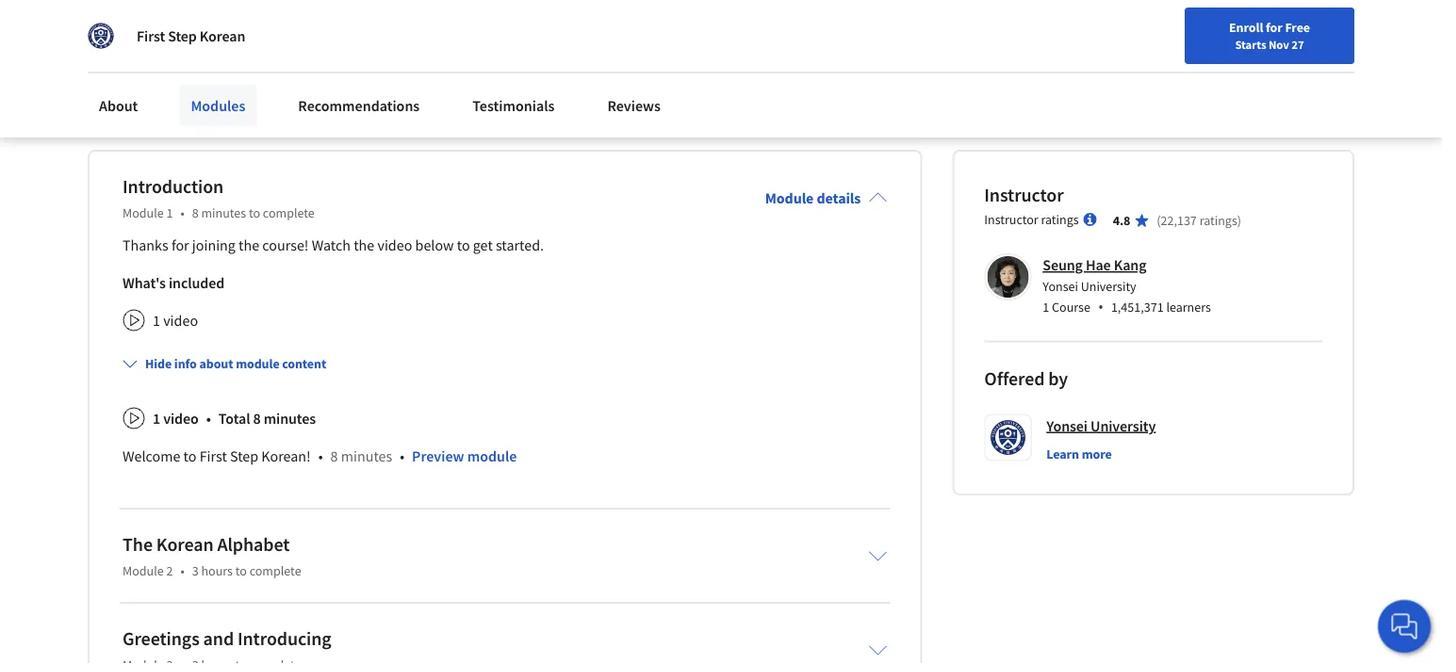 Task type: vqa. For each thing, say whether or not it's contained in the screenshot.
the top the and
no



Task type: describe. For each thing, give the bounding box(es) containing it.
• left total
[[206, 409, 211, 428]]

learn more
[[1047, 446, 1112, 463]]

complete inside the korean alphabet module 2 • 3 hours to complete
[[250, 563, 301, 580]]

the korean alphabet module 2 • 3 hours to complete
[[123, 533, 301, 580]]

1 vertical spatial module
[[467, 447, 517, 466]]

hide info about module content button
[[115, 347, 334, 381]]

for for thanks
[[172, 236, 189, 255]]

27
[[1292, 37, 1304, 52]]

1 inside introduction module 1 • 8 minutes to complete
[[166, 205, 173, 222]]

3
[[192, 563, 199, 580]]

what's
[[123, 274, 166, 292]]

testimonials link
[[461, 85, 566, 126]]

preview
[[412, 447, 464, 466]]

started.
[[496, 236, 544, 255]]

learners
[[1167, 299, 1211, 316]]

introducing
[[238, 628, 332, 651]]

joining
[[192, 236, 236, 255]]

thanks
[[123, 236, 168, 255]]

instructor ratings
[[985, 211, 1079, 228]]

introduction module 1 • 8 minutes to complete
[[123, 175, 315, 222]]

(
[[1157, 212, 1161, 229]]

details
[[817, 189, 861, 208]]

2 the from the left
[[354, 236, 375, 255]]

1 vertical spatial minutes
[[264, 409, 316, 428]]

1 vertical spatial university
[[1091, 417, 1156, 436]]

2 vertical spatial 8
[[331, 447, 338, 466]]

starts
[[1235, 37, 1267, 52]]

yonsei university link
[[1047, 415, 1156, 438]]

what's included
[[123, 274, 224, 292]]

welcome
[[123, 447, 180, 466]]

• right korean!
[[318, 447, 323, 466]]

complete inside introduction module 1 • 8 minutes to complete
[[263, 205, 315, 222]]

( 22,137 ratings )
[[1157, 212, 1242, 229]]

kang
[[1114, 256, 1147, 275]]

free
[[1285, 19, 1310, 36]]

1 vertical spatial 8
[[253, 409, 261, 428]]

korean!
[[261, 447, 311, 466]]

greetings
[[123, 628, 200, 651]]

• inside the korean alphabet module 2 • 3 hours to complete
[[180, 563, 184, 580]]

about link
[[88, 85, 149, 126]]

enroll
[[1229, 19, 1264, 36]]

)
[[1238, 212, 1242, 229]]

1 the from the left
[[239, 236, 259, 255]]

1 inside info about module content element
[[153, 409, 160, 428]]

• left preview
[[400, 447, 405, 466]]

info
[[174, 356, 197, 373]]

1 inside seung hae kang yonsei university 1 course • 1,451,371 learners
[[1043, 299, 1050, 316]]

module inside dropdown button
[[236, 356, 280, 373]]

chat with us image
[[1390, 612, 1420, 642]]

0 vertical spatial first
[[137, 26, 165, 45]]

korean inside the korean alphabet module 2 • 3 hours to complete
[[156, 533, 214, 557]]

testimonials
[[473, 96, 555, 115]]

total
[[219, 409, 250, 428]]

to left 'get'
[[457, 236, 470, 255]]

offered by
[[985, 367, 1068, 391]]

1,451,371
[[1111, 299, 1164, 316]]

hide info about module content
[[145, 356, 326, 373]]

for for enroll
[[1266, 19, 1283, 36]]

about
[[199, 356, 233, 373]]

greetings and introducing button
[[107, 615, 903, 665]]

yonsei inside seung hae kang yonsei university 1 course • 1,451,371 learners
[[1043, 278, 1078, 295]]

module left details
[[765, 189, 814, 208]]

0 horizontal spatial ratings
[[1041, 211, 1079, 228]]

content
[[282, 356, 326, 373]]

less
[[124, 100, 149, 118]]

hide
[[145, 356, 172, 373]]

enroll for free starts nov 27
[[1229, 19, 1310, 52]]



Task type: locate. For each thing, give the bounding box(es) containing it.
ratings right 22,137
[[1200, 212, 1238, 229]]

1 instructor from the top
[[985, 184, 1064, 207]]

below
[[415, 236, 454, 255]]

welcome to first step korean! • 8 minutes • preview module
[[123, 447, 517, 466]]

first inside info about module content element
[[200, 447, 227, 466]]

recommendations
[[298, 96, 420, 115]]

to right welcome
[[183, 447, 197, 466]]

university
[[1081, 278, 1137, 295], [1091, 417, 1156, 436]]

course!
[[262, 236, 309, 255]]

introduction
[[123, 175, 224, 199]]

korean up the modules link on the left of the page
[[200, 26, 245, 45]]

0 vertical spatial korean
[[200, 26, 245, 45]]

to up the thanks for joining the course! watch the video below to get started.
[[249, 205, 260, 222]]

seung hae kang link
[[1043, 256, 1147, 275]]

1 video
[[153, 311, 198, 330], [153, 409, 199, 428]]

1 left course
[[1043, 299, 1050, 316]]

0 horizontal spatial step
[[168, 26, 197, 45]]

for inside enroll for free starts nov 27
[[1266, 19, 1283, 36]]

offered
[[985, 367, 1045, 391]]

step up "modules"
[[168, 26, 197, 45]]

menu item
[[1047, 19, 1168, 80]]

0 horizontal spatial first
[[137, 26, 165, 45]]

0 vertical spatial module
[[236, 356, 280, 373]]

1 horizontal spatial the
[[354, 236, 375, 255]]

1 horizontal spatial 8
[[253, 409, 261, 428]]

read less button
[[88, 99, 149, 119]]

0 vertical spatial minutes
[[201, 205, 246, 222]]

1 up welcome
[[153, 409, 160, 428]]

for left joining
[[172, 236, 189, 255]]

0 vertical spatial complete
[[263, 205, 315, 222]]

2 1 video from the top
[[153, 409, 199, 428]]

1 horizontal spatial first
[[200, 447, 227, 466]]

modules
[[191, 96, 245, 115]]

to inside info about module content element
[[183, 447, 197, 466]]

reviews link
[[596, 85, 672, 126]]

minutes left preview
[[341, 447, 392, 466]]

module right preview
[[467, 447, 517, 466]]

video
[[378, 236, 412, 255], [163, 311, 198, 330], [163, 409, 199, 428]]

1 video inside info about module content element
[[153, 409, 199, 428]]

module details
[[765, 189, 861, 208]]

0 horizontal spatial minutes
[[201, 205, 246, 222]]

more
[[1082, 446, 1112, 463]]

0 vertical spatial 8
[[192, 205, 199, 222]]

module inside the korean alphabet module 2 • 3 hours to complete
[[123, 563, 164, 580]]

module left 2
[[123, 563, 164, 580]]

•
[[180, 205, 184, 222], [1098, 297, 1104, 317], [206, 409, 211, 428], [318, 447, 323, 466], [400, 447, 405, 466], [180, 563, 184, 580]]

module up thanks
[[123, 205, 164, 222]]

minutes up joining
[[201, 205, 246, 222]]

coursera image
[[23, 15, 142, 45]]

complete down alphabet
[[250, 563, 301, 580]]

8 right korean!
[[331, 447, 338, 466]]

2 instructor from the top
[[985, 211, 1039, 228]]

instructor for instructor
[[985, 184, 1064, 207]]

to inside introduction module 1 • 8 minutes to complete
[[249, 205, 260, 222]]

minutes inside introduction module 1 • 8 minutes to complete
[[201, 205, 246, 222]]

to right hours
[[235, 563, 247, 580]]

1 horizontal spatial module
[[467, 447, 517, 466]]

0 horizontal spatial 8
[[192, 205, 199, 222]]

seung hae kang yonsei university 1 course • 1,451,371 learners
[[1043, 256, 1211, 317]]

first down total
[[200, 447, 227, 466]]

module
[[765, 189, 814, 208], [123, 205, 164, 222], [123, 563, 164, 580]]

8
[[192, 205, 199, 222], [253, 409, 261, 428], [331, 447, 338, 466]]

for
[[1266, 19, 1283, 36], [172, 236, 189, 255]]

2 vertical spatial video
[[163, 409, 199, 428]]

by
[[1049, 367, 1068, 391]]

module inside introduction module 1 • 8 minutes to complete
[[123, 205, 164, 222]]

1 horizontal spatial for
[[1266, 19, 1283, 36]]

first step korean
[[137, 26, 245, 45]]

yonsei up the learn
[[1047, 417, 1088, 436]]

to
[[249, 205, 260, 222], [457, 236, 470, 255], [183, 447, 197, 466], [235, 563, 247, 580]]

for up "nov"
[[1266, 19, 1283, 36]]

8 down introduction
[[192, 205, 199, 222]]

0 horizontal spatial module
[[236, 356, 280, 373]]

korean up 3
[[156, 533, 214, 557]]

modules link
[[180, 85, 257, 126]]

0 vertical spatial step
[[168, 26, 197, 45]]

8 right total
[[253, 409, 261, 428]]

complete up 'course!'
[[263, 205, 315, 222]]

university down hae
[[1081, 278, 1137, 295]]

module
[[236, 356, 280, 373], [467, 447, 517, 466]]

included
[[169, 274, 224, 292]]

• total 8 minutes
[[206, 409, 316, 428]]

1 video up welcome
[[153, 409, 199, 428]]

0 vertical spatial instructor
[[985, 184, 1064, 207]]

get
[[473, 236, 493, 255]]

seung hae kang image
[[987, 257, 1029, 298]]

video down what's included
[[163, 311, 198, 330]]

instructor up seung hae kang icon
[[985, 211, 1039, 228]]

video up welcome
[[163, 409, 199, 428]]

hae
[[1086, 256, 1111, 275]]

module right 'about'
[[236, 356, 280, 373]]

• right course
[[1098, 297, 1104, 317]]

1
[[166, 205, 173, 222], [1043, 299, 1050, 316], [153, 311, 160, 330], [153, 409, 160, 428]]

info about module content element
[[115, 340, 887, 483]]

• left 3
[[180, 563, 184, 580]]

university inside seung hae kang yonsei university 1 course • 1,451,371 learners
[[1081, 278, 1137, 295]]

instructor
[[985, 184, 1064, 207], [985, 211, 1039, 228]]

learn more button
[[1047, 445, 1112, 464]]

1 horizontal spatial ratings
[[1200, 212, 1238, 229]]

university up more
[[1091, 417, 1156, 436]]

• inside introduction module 1 • 8 minutes to complete
[[180, 205, 184, 222]]

the right joining
[[239, 236, 259, 255]]

course
[[1052, 299, 1091, 316]]

watch
[[312, 236, 351, 255]]

instructor for instructor ratings
[[985, 211, 1039, 228]]

step inside info about module content element
[[230, 447, 258, 466]]

video left below
[[378, 236, 412, 255]]

1 vertical spatial complete
[[250, 563, 301, 580]]

greetings and introducing
[[123, 628, 332, 651]]

0 horizontal spatial the
[[239, 236, 259, 255]]

minutes
[[201, 205, 246, 222], [264, 409, 316, 428], [341, 447, 392, 466]]

minutes up korean!
[[264, 409, 316, 428]]

1 horizontal spatial minutes
[[264, 409, 316, 428]]

learn
[[1047, 446, 1079, 463]]

the
[[239, 236, 259, 255], [354, 236, 375, 255]]

2 vertical spatial minutes
[[341, 447, 392, 466]]

reviews
[[608, 96, 661, 115]]

korean
[[200, 26, 245, 45], [156, 533, 214, 557]]

1 down introduction
[[166, 205, 173, 222]]

1 vertical spatial korean
[[156, 533, 214, 557]]

nov
[[1269, 37, 1290, 52]]

alphabet
[[217, 533, 290, 557]]

2 horizontal spatial minutes
[[341, 447, 392, 466]]

4.8
[[1113, 212, 1131, 229]]

ratings
[[1041, 211, 1079, 228], [1200, 212, 1238, 229]]

0 vertical spatial video
[[378, 236, 412, 255]]

1 video down what's included
[[153, 311, 198, 330]]

0 vertical spatial university
[[1081, 278, 1137, 295]]

video inside info about module content element
[[163, 409, 199, 428]]

1 vertical spatial instructor
[[985, 211, 1039, 228]]

1 vertical spatial for
[[172, 236, 189, 255]]

0 vertical spatial 1 video
[[153, 311, 198, 330]]

complete
[[263, 205, 315, 222], [250, 563, 301, 580]]

1 1 video from the top
[[153, 311, 198, 330]]

preview module link
[[412, 447, 517, 466]]

yonsei university image
[[88, 23, 114, 49]]

thanks for joining the course! watch the video below to get started.
[[123, 236, 544, 255]]

show notifications image
[[1188, 24, 1211, 46]]

2 horizontal spatial 8
[[331, 447, 338, 466]]

step down total
[[230, 447, 258, 466]]

22,137
[[1161, 212, 1197, 229]]

yonsei down seung
[[1043, 278, 1078, 295]]

and
[[203, 628, 234, 651]]

instructor up instructor ratings
[[985, 184, 1064, 207]]

first right the yonsei university image
[[137, 26, 165, 45]]

the right watch
[[354, 236, 375, 255]]

1 down the what's
[[153, 311, 160, 330]]

yonsei
[[1043, 278, 1078, 295], [1047, 417, 1088, 436]]

read less
[[88, 100, 149, 118]]

8 inside introduction module 1 • 8 minutes to complete
[[192, 205, 199, 222]]

hours
[[201, 563, 233, 580]]

to inside the korean alphabet module 2 • 3 hours to complete
[[235, 563, 247, 580]]

1 vertical spatial 1 video
[[153, 409, 199, 428]]

recommendations link
[[287, 85, 431, 126]]

1 vertical spatial video
[[163, 311, 198, 330]]

• down introduction
[[180, 205, 184, 222]]

yonsei university
[[1047, 417, 1156, 436]]

the
[[123, 533, 153, 557]]

read
[[88, 100, 121, 118]]

1 horizontal spatial step
[[230, 447, 258, 466]]

first
[[137, 26, 165, 45], [200, 447, 227, 466]]

1 vertical spatial first
[[200, 447, 227, 466]]

0 horizontal spatial for
[[172, 236, 189, 255]]

1 vertical spatial step
[[230, 447, 258, 466]]

0 vertical spatial for
[[1266, 19, 1283, 36]]

1 vertical spatial yonsei
[[1047, 417, 1088, 436]]

step
[[168, 26, 197, 45], [230, 447, 258, 466]]

0 vertical spatial yonsei
[[1043, 278, 1078, 295]]

ratings up seung
[[1041, 211, 1079, 228]]

seung
[[1043, 256, 1083, 275]]

• inside seung hae kang yonsei university 1 course • 1,451,371 learners
[[1098, 297, 1104, 317]]

about
[[99, 96, 138, 115]]

2
[[166, 563, 173, 580]]



